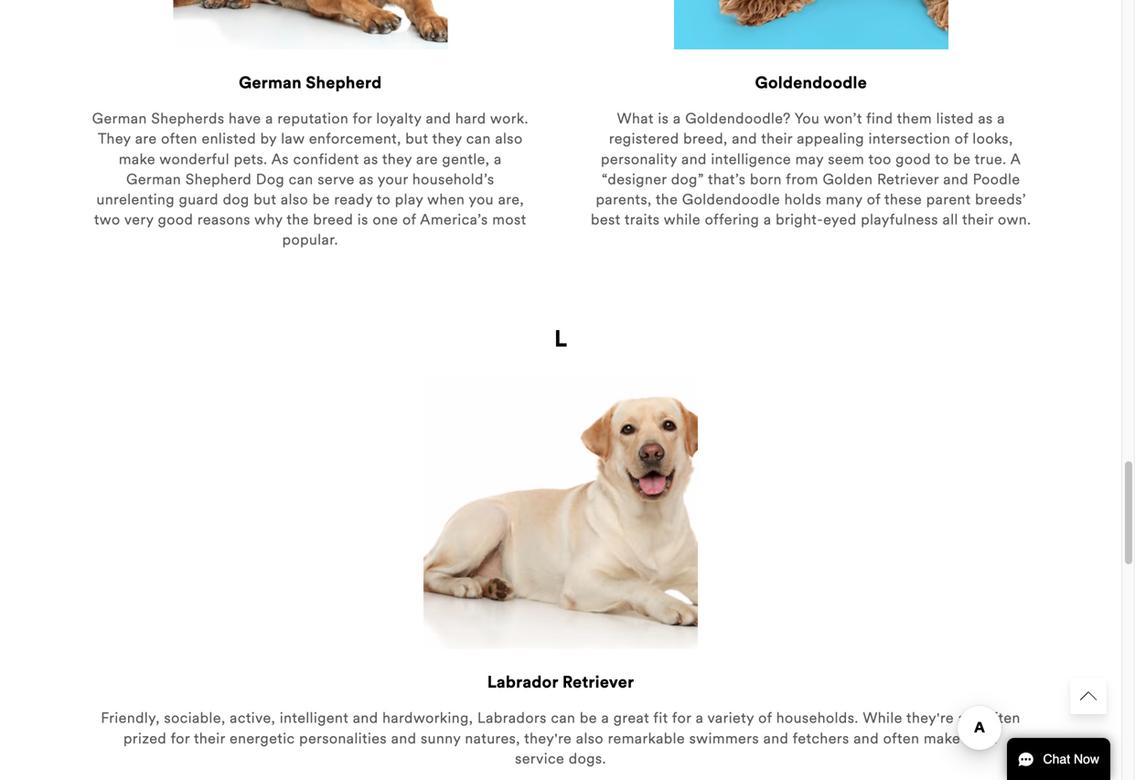 Task type: vqa. For each thing, say whether or not it's contained in the screenshot.
Guides
no



Task type: describe. For each thing, give the bounding box(es) containing it.
friendly, sociable, active, intelligent and hardworking, labradors can be a great fit for a variety of households. while they're are often prized for their energetic personalities and sunny natures, they're also remarkable swimmers and fetchers and often make ideal service dogs.
[[101, 712, 1021, 767]]

1 horizontal spatial they're
[[907, 712, 954, 727]]

0 vertical spatial shepherd
[[306, 76, 382, 92]]

energetic
[[230, 733, 295, 747]]

0 vertical spatial goldendoodle
[[755, 76, 867, 92]]

retriever inside "what is a goldendoodle? you won't find them listed as a registered breed, and their appealing intersection of looks, personality and intelligence may seem too good to be true. a "designer dog" that's born from golden retriever and poodle parents, the goldendoodle holds many of these parent breeds' best traits while offering a bright-eyed playfulness all their own."
[[877, 173, 939, 188]]

1 horizontal spatial also
[[495, 133, 523, 148]]

and up intelligence at top
[[732, 133, 757, 148]]

goldendoodle link
[[581, 0, 1042, 110]]

friendly,
[[101, 712, 160, 727]]

good inside "what is a goldendoodle? you won't find them listed as a registered breed, and their appealing intersection of looks, personality and intelligence may seem too good to be true. a "designer dog" that's born from golden retriever and poodle parents, the goldendoodle holds many of these parent breeds' best traits while offering a bright-eyed playfulness all their own."
[[896, 153, 931, 168]]

enforcement,
[[309, 133, 401, 148]]

fit
[[654, 712, 668, 727]]

gentle,
[[442, 153, 490, 168]]

2 vertical spatial for
[[171, 733, 190, 747]]

true.
[[975, 153, 1007, 168]]

goldendoodle?
[[685, 113, 791, 127]]

a up looks,
[[997, 113, 1005, 127]]

shepherd inside german shepherds have a reputation for loyalty and hard work. they are often enlisted by law enforcement, but they can also make wonderful pets. as confident as they are gentle, a german shepherd dog can serve as your household's unrelenting guard dog but also be ready to play when you are, two very good reasons why the breed is one of america's most popular.
[[185, 173, 252, 188]]

seem
[[828, 153, 865, 168]]

good inside german shepherds have a reputation for loyalty and hard work. they are often enlisted by law enforcement, but they can also make wonderful pets. as confident as they are gentle, a german shepherd dog can serve as your household's unrelenting guard dog but also be ready to play when you are, two very good reasons why the breed is one of america's most popular.
[[158, 214, 193, 228]]

fetchers
[[793, 733, 850, 747]]

is inside "what is a goldendoodle? you won't find them listed as a registered breed, and their appealing intersection of looks, personality and intelligence may seem too good to be true. a "designer dog" that's born from golden retriever and poodle parents, the goldendoodle holds many of these parent breeds' best traits while offering a bright-eyed playfulness all their own."
[[658, 113, 669, 127]]

0 horizontal spatial can
[[289, 173, 314, 188]]

breeds'
[[975, 193, 1026, 208]]

intersection
[[869, 133, 951, 148]]

labrador retriever link
[[80, 375, 1042, 710]]

and up parent
[[943, 173, 969, 188]]

great
[[614, 712, 650, 727]]

confident
[[293, 153, 359, 168]]

hard
[[455, 113, 486, 127]]

are,
[[498, 193, 524, 208]]

for inside german shepherds have a reputation for loyalty and hard work. they are often enlisted by law enforcement, but they can also make wonderful pets. as confident as they are gentle, a german shepherd dog can serve as your household's unrelenting guard dog but also be ready to play when you are, two very good reasons why the breed is one of america's most popular.
[[353, 113, 372, 127]]

loyalty
[[376, 113, 422, 127]]

all
[[943, 214, 959, 228]]

parent
[[927, 193, 971, 208]]

1 vertical spatial as
[[363, 153, 378, 168]]

parents,
[[596, 193, 652, 208]]

a left bright-
[[764, 214, 772, 228]]

l
[[554, 325, 567, 353]]

unrelenting
[[97, 193, 175, 208]]

while
[[863, 712, 903, 727]]

and up the dog" on the top right
[[682, 153, 707, 168]]

a up by
[[265, 113, 273, 127]]

many
[[826, 193, 863, 208]]

appealing
[[797, 133, 865, 148]]

offering
[[705, 214, 760, 228]]

best
[[591, 214, 621, 228]]

from
[[786, 173, 819, 188]]

dog
[[223, 193, 249, 208]]

1 horizontal spatial they
[[432, 133, 462, 148]]

natures,
[[465, 733, 520, 747]]

1 vertical spatial often
[[984, 712, 1021, 727]]

wonderful
[[159, 153, 230, 168]]

to inside german shepherds have a reputation for loyalty and hard work. they are often enlisted by law enforcement, but they can also make wonderful pets. as confident as they are gentle, a german shepherd dog can serve as your household's unrelenting guard dog but also be ready to play when you are, two very good reasons why the breed is one of america's most popular.
[[377, 193, 391, 208]]

remarkable
[[608, 733, 685, 747]]

prized
[[124, 733, 167, 747]]

swimmers
[[690, 733, 759, 747]]

0 horizontal spatial are
[[135, 133, 157, 148]]

most
[[492, 214, 527, 228]]

0 vertical spatial can
[[466, 133, 491, 148]]

what is a goldendoodle? you won't find them listed as a registered breed, and their appealing intersection of looks, personality and intelligence may seem too good to be true. a "designer dog" that's born from golden retriever and poodle parents, the goldendoodle holds many of these parent breeds' best traits while offering a bright-eyed playfulness all their own.
[[591, 113, 1032, 228]]

serve
[[318, 173, 355, 188]]

find
[[866, 113, 893, 127]]

popular.
[[282, 234, 338, 249]]

work.
[[490, 113, 529, 127]]

one
[[373, 214, 398, 228]]

ideal
[[965, 733, 998, 747]]

german for german shepherds have a reputation for loyalty and hard work. they are often enlisted by law enforcement, but they can also make wonderful pets. as confident as they are gentle, a german shepherd dog can serve as your household's unrelenting guard dog but also be ready to play when you are, two very good reasons why the breed is one of america's most popular.
[[92, 113, 147, 127]]

reasons
[[198, 214, 251, 228]]

a right gentle,
[[494, 153, 502, 168]]

while
[[664, 214, 701, 228]]

household's
[[412, 173, 494, 188]]

play
[[395, 193, 423, 208]]

listed
[[937, 113, 974, 127]]

0 horizontal spatial but
[[254, 193, 277, 208]]

guard
[[179, 193, 219, 208]]

be inside friendly, sociable, active, intelligent and hardworking, labradors can be a great fit for a variety of households. while they're are often prized for their energetic personalities and sunny natures, they're also remarkable swimmers and fetchers and often make ideal service dogs.
[[580, 712, 597, 727]]

as
[[271, 153, 289, 168]]

that's
[[708, 173, 746, 188]]

breed
[[313, 214, 353, 228]]

styled arrow button link
[[1070, 678, 1107, 715]]

are inside friendly, sociable, active, intelligent and hardworking, labradors can be a great fit for a variety of households. while they're are often prized for their energetic personalities and sunny natures, they're also remarkable swimmers and fetchers and often make ideal service dogs.
[[958, 712, 980, 727]]

very
[[124, 214, 154, 228]]

registered
[[609, 133, 679, 148]]

scroll to top image
[[1080, 688, 1097, 704]]

you
[[469, 193, 494, 208]]

variety
[[708, 712, 754, 727]]

german for german shepherd
[[239, 76, 302, 92]]

german shepherds have a reputation for loyalty and hard work. they are often enlisted by law enforcement, but they can also make wonderful pets. as confident as they are gentle, a german shepherd dog can serve as your household's unrelenting guard dog but also be ready to play when you are, two very good reasons why the breed is one of america's most popular.
[[92, 113, 529, 249]]

and left fetchers
[[764, 733, 789, 747]]

their inside friendly, sociable, active, intelligent and hardworking, labradors can be a great fit for a variety of households. while they're are often prized for their energetic personalities and sunny natures, they're also remarkable swimmers and fetchers and often make ideal service dogs.
[[194, 733, 225, 747]]

personalities
[[299, 733, 387, 747]]

shepherds
[[151, 113, 225, 127]]

holds
[[785, 193, 822, 208]]

of inside german shepherds have a reputation for loyalty and hard work. they are often enlisted by law enforcement, but they can also make wonderful pets. as confident as they are gentle, a german shepherd dog can serve as your household's unrelenting guard dog but also be ready to play when you are, two very good reasons why the breed is one of america's most popular.
[[403, 214, 416, 228]]

1 vertical spatial they
[[382, 153, 412, 168]]

labrador retriever
[[487, 676, 634, 692]]



Task type: locate. For each thing, give the bounding box(es) containing it.
make down they at the top of page
[[119, 153, 156, 168]]

1 horizontal spatial make
[[924, 733, 961, 747]]

1 horizontal spatial often
[[883, 733, 920, 747]]

often inside german shepherds have a reputation for loyalty and hard work. they are often enlisted by law enforcement, but they can also make wonderful pets. as confident as they are gentle, a german shepherd dog can serve as your household's unrelenting guard dog but also be ready to play when you are, two very good reasons why the breed is one of america's most popular.
[[161, 133, 198, 148]]

they're
[[907, 712, 954, 727], [524, 733, 572, 747]]

2 horizontal spatial also
[[576, 733, 604, 747]]

0 vertical spatial they're
[[907, 712, 954, 727]]

0 vertical spatial as
[[978, 113, 993, 127]]

make inside friendly, sociable, active, intelligent and hardworking, labradors can be a great fit for a variety of households. while they're are often prized for their energetic personalities and sunny natures, they're also remarkable swimmers and fetchers and often make ideal service dogs.
[[924, 733, 961, 747]]

2 vertical spatial can
[[551, 712, 576, 727]]

hardworking,
[[382, 712, 473, 727]]

0 vertical spatial also
[[495, 133, 523, 148]]

goldendoodle
[[755, 76, 867, 92], [682, 193, 780, 208]]

as down enforcement,
[[363, 153, 378, 168]]

but
[[406, 133, 429, 148], [254, 193, 277, 208]]

0 vertical spatial good
[[896, 153, 931, 168]]

be left true.
[[954, 153, 971, 168]]

the inside "what is a goldendoodle? you won't find them listed as a registered breed, and their appealing intersection of looks, personality and intelligence may seem too good to be true. a "designer dog" that's born from golden retriever and poodle parents, the goldendoodle holds many of these parent breeds' best traits while offering a bright-eyed playfulness all their own."
[[656, 193, 678, 208]]

1 horizontal spatial for
[[353, 113, 372, 127]]

1 vertical spatial also
[[281, 193, 308, 208]]

1 horizontal spatial is
[[658, 113, 669, 127]]

to up the one
[[377, 193, 391, 208]]

0 vertical spatial often
[[161, 133, 198, 148]]

them
[[897, 113, 932, 127]]

0 horizontal spatial good
[[158, 214, 193, 228]]

2 horizontal spatial often
[[984, 712, 1021, 727]]

intelligent
[[280, 712, 349, 727]]

their up intelligence at top
[[761, 133, 793, 148]]

1 horizontal spatial their
[[761, 133, 793, 148]]

1 vertical spatial they're
[[524, 733, 572, 747]]

breed,
[[683, 133, 728, 148]]

be inside german shepherds have a reputation for loyalty and hard work. they are often enlisted by law enforcement, but they can also make wonderful pets. as confident as they are gentle, a german shepherd dog can serve as your household's unrelenting guard dog but also be ready to play when you are, two very good reasons why the breed is one of america's most popular.
[[313, 193, 330, 208]]

1 vertical spatial their
[[962, 214, 994, 228]]

the up the popular.
[[287, 214, 309, 228]]

your
[[378, 173, 408, 188]]

labradors
[[477, 712, 547, 727]]

0 vertical spatial be
[[954, 153, 971, 168]]

the up while
[[656, 193, 678, 208]]

1 horizontal spatial shepherd
[[306, 76, 382, 92]]

to
[[935, 153, 949, 168], [377, 193, 391, 208]]

often up the "ideal"
[[984, 712, 1021, 727]]

0 vertical spatial they
[[432, 133, 462, 148]]

2 vertical spatial be
[[580, 712, 597, 727]]

2 vertical spatial german
[[126, 173, 181, 188]]

0 horizontal spatial to
[[377, 193, 391, 208]]

1 vertical spatial but
[[254, 193, 277, 208]]

for down sociable,
[[171, 733, 190, 747]]

0 horizontal spatial also
[[281, 193, 308, 208]]

0 horizontal spatial they're
[[524, 733, 572, 747]]

sociable,
[[164, 712, 226, 727]]

personality
[[601, 153, 677, 168]]

of down play
[[403, 214, 416, 228]]

shepherd up 'dog' at the top of the page
[[185, 173, 252, 188]]

0 vertical spatial their
[[761, 133, 793, 148]]

german up have
[[239, 76, 302, 92]]

to down intersection
[[935, 153, 949, 168]]

two
[[94, 214, 120, 228]]

0 vertical spatial are
[[135, 133, 157, 148]]

ready
[[334, 193, 373, 208]]

but down loyalty
[[406, 133, 429, 148]]

can down as
[[289, 173, 314, 188]]

0 horizontal spatial often
[[161, 133, 198, 148]]

of right variety
[[758, 712, 772, 727]]

their right all
[[962, 214, 994, 228]]

pets.
[[234, 153, 268, 168]]

as up ready
[[359, 173, 374, 188]]

america's
[[420, 214, 488, 228]]

also down work.
[[495, 133, 523, 148]]

for up enforcement,
[[353, 113, 372, 127]]

2 horizontal spatial can
[[551, 712, 576, 727]]

their down sociable,
[[194, 733, 225, 747]]

active,
[[230, 712, 276, 727]]

good down intersection
[[896, 153, 931, 168]]

goldendoodle up offering
[[682, 193, 780, 208]]

also inside friendly, sociable, active, intelligent and hardworking, labradors can be a great fit for a variety of households. while they're are often prized for their energetic personalities and sunny natures, they're also remarkable swimmers and fetchers and often make ideal service dogs.
[[576, 733, 604, 747]]

too
[[869, 153, 892, 168]]

is inside german shepherds have a reputation for loyalty and hard work. they are often enlisted by law enforcement, but they can also make wonderful pets. as confident as they are gentle, a german shepherd dog can serve as your household's unrelenting guard dog but also be ready to play when you are, two very good reasons why the breed is one of america's most popular.
[[358, 214, 369, 228]]

0 vertical spatial retriever
[[877, 173, 939, 188]]

they up gentle,
[[432, 133, 462, 148]]

playfulness
[[861, 214, 939, 228]]

sunny
[[421, 733, 461, 747]]

and left hard
[[426, 113, 451, 127]]

0 horizontal spatial retriever
[[563, 676, 634, 692]]

bright-
[[776, 214, 824, 228]]

1 vertical spatial good
[[158, 214, 193, 228]]

1 vertical spatial can
[[289, 173, 314, 188]]

be inside "what is a goldendoodle? you won't find them listed as a registered breed, and their appealing intersection of looks, personality and intelligence may seem too good to be true. a "designer dog" that's born from golden retriever and poodle parents, the goldendoodle holds many of these parent breeds' best traits while offering a bright-eyed playfulness all their own."
[[954, 153, 971, 168]]

retriever
[[877, 173, 939, 188], [563, 676, 634, 692]]

make left the "ideal"
[[924, 733, 961, 747]]

are right they at the top of page
[[135, 133, 157, 148]]

1 horizontal spatial are
[[416, 153, 438, 168]]

these
[[885, 193, 922, 208]]

1 horizontal spatial retriever
[[877, 173, 939, 188]]

of down listed
[[955, 133, 969, 148]]

for right fit
[[672, 712, 692, 727]]

1 vertical spatial to
[[377, 193, 391, 208]]

born
[[750, 173, 782, 188]]

a
[[1011, 153, 1021, 168]]

can down hard
[[466, 133, 491, 148]]

labrador
[[487, 676, 558, 692]]

but up the why on the top left
[[254, 193, 277, 208]]

1 vertical spatial german
[[92, 113, 147, 127]]

also up dogs. at the bottom
[[576, 733, 604, 747]]

they up your
[[382, 153, 412, 168]]

households.
[[776, 712, 859, 727]]

can
[[466, 133, 491, 148], [289, 173, 314, 188], [551, 712, 576, 727]]

eyed
[[824, 214, 857, 228]]

0 vertical spatial the
[[656, 193, 678, 208]]

what
[[617, 113, 654, 127]]

2 vertical spatial also
[[576, 733, 604, 747]]

0 horizontal spatial for
[[171, 733, 190, 747]]

dog
[[256, 173, 285, 188]]

for
[[353, 113, 372, 127], [672, 712, 692, 727], [171, 733, 190, 747]]

often down "shepherds" at the left
[[161, 133, 198, 148]]

1 vertical spatial make
[[924, 733, 961, 747]]

of inside friendly, sociable, active, intelligent and hardworking, labradors can be a great fit for a variety of households. while they're are often prized for their energetic personalities and sunny natures, they're also remarkable swimmers and fetchers and often make ideal service dogs.
[[758, 712, 772, 727]]

when
[[427, 193, 465, 208]]

they
[[98, 133, 131, 148]]

0 horizontal spatial the
[[287, 214, 309, 228]]

0 vertical spatial but
[[406, 133, 429, 148]]

0 horizontal spatial make
[[119, 153, 156, 168]]

a left variety
[[696, 712, 704, 727]]

1 vertical spatial goldendoodle
[[682, 193, 780, 208]]

can inside friendly, sociable, active, intelligent and hardworking, labradors can be a great fit for a variety of households. while they're are often prized for their energetic personalities and sunny natures, they're also remarkable swimmers and fetchers and often make ideal service dogs.
[[551, 712, 576, 727]]

0 horizontal spatial is
[[358, 214, 369, 228]]

is up 'registered'
[[658, 113, 669, 127]]

of right "many"
[[867, 193, 881, 208]]

2 vertical spatial their
[[194, 733, 225, 747]]

1 vertical spatial retriever
[[563, 676, 634, 692]]

have
[[229, 113, 261, 127]]

are
[[135, 133, 157, 148], [416, 153, 438, 168], [958, 712, 980, 727]]

2 vertical spatial often
[[883, 733, 920, 747]]

as inside "what is a goldendoodle? you won't find them listed as a registered breed, and their appealing intersection of looks, personality and intelligence may seem too good to be true. a "designer dog" that's born from golden retriever and poodle parents, the goldendoodle holds many of these parent breeds' best traits while offering a bright-eyed playfulness all their own."
[[978, 113, 993, 127]]

1 vertical spatial is
[[358, 214, 369, 228]]

2 horizontal spatial be
[[954, 153, 971, 168]]

as up looks,
[[978, 113, 993, 127]]

is down ready
[[358, 214, 369, 228]]

and inside german shepherds have a reputation for loyalty and hard work. they are often enlisted by law enforcement, but they can also make wonderful pets. as confident as they are gentle, a german shepherd dog can serve as your household's unrelenting guard dog but also be ready to play when you are, two very good reasons why the breed is one of america's most popular.
[[426, 113, 451, 127]]

2 horizontal spatial are
[[958, 712, 980, 727]]

and down while
[[854, 733, 879, 747]]

by
[[260, 133, 277, 148]]

be up dogs. at the bottom
[[580, 712, 597, 727]]

0 horizontal spatial shepherd
[[185, 173, 252, 188]]

german up they at the top of page
[[92, 113, 147, 127]]

is
[[658, 113, 669, 127], [358, 214, 369, 228]]

be up breed at the left of page
[[313, 193, 330, 208]]

good down "guard"
[[158, 214, 193, 228]]

they
[[432, 133, 462, 148], [382, 153, 412, 168]]

0 vertical spatial for
[[353, 113, 372, 127]]

german shepherd
[[239, 76, 382, 92]]

german shepherd link
[[80, 0, 541, 110]]

the inside german shepherds have a reputation for loyalty and hard work. they are often enlisted by law enforcement, but they can also make wonderful pets. as confident as they are gentle, a german shepherd dog can serve as your household's unrelenting guard dog but also be ready to play when you are, two very good reasons why the breed is one of america's most popular.
[[287, 214, 309, 228]]

they're up the service at the bottom
[[524, 733, 572, 747]]

a left great
[[602, 712, 609, 727]]

0 horizontal spatial their
[[194, 733, 225, 747]]

0 vertical spatial make
[[119, 153, 156, 168]]

2 vertical spatial are
[[958, 712, 980, 727]]

own.
[[998, 214, 1032, 228]]

goldendoodle inside "what is a goldendoodle? you won't find them listed as a registered breed, and their appealing intersection of looks, personality and intelligence may seem too good to be true. a "designer dog" that's born from golden retriever and poodle parents, the goldendoodle holds many of these parent breeds' best traits while offering a bright-eyed playfulness all their own."
[[682, 193, 780, 208]]

they're right while
[[907, 712, 954, 727]]

retriever up these
[[877, 173, 939, 188]]

the
[[656, 193, 678, 208], [287, 214, 309, 228]]

and up personalities
[[353, 712, 378, 727]]

1 horizontal spatial the
[[656, 193, 678, 208]]

often down while
[[883, 733, 920, 747]]

shepherd up reputation on the top of page
[[306, 76, 382, 92]]

to inside "what is a goldendoodle? you won't find them listed as a registered breed, and their appealing intersection of looks, personality and intelligence may seem too good to be true. a "designer dog" that's born from golden retriever and poodle parents, the goldendoodle holds many of these parent breeds' best traits while offering a bright-eyed playfulness all their own."
[[935, 153, 949, 168]]

1 vertical spatial for
[[672, 712, 692, 727]]

reputation
[[278, 113, 349, 127]]

are up household's
[[416, 153, 438, 168]]

service
[[515, 753, 565, 767]]

0 horizontal spatial be
[[313, 193, 330, 208]]

german up unrelenting at the top
[[126, 173, 181, 188]]

1 horizontal spatial to
[[935, 153, 949, 168]]

shepherd
[[306, 76, 382, 92], [185, 173, 252, 188]]

be
[[954, 153, 971, 168], [313, 193, 330, 208], [580, 712, 597, 727]]

2 vertical spatial as
[[359, 173, 374, 188]]

poodle
[[973, 173, 1021, 188]]

0 vertical spatial to
[[935, 153, 949, 168]]

their
[[761, 133, 793, 148], [962, 214, 994, 228], [194, 733, 225, 747]]

2 horizontal spatial for
[[672, 712, 692, 727]]

retriever up great
[[563, 676, 634, 692]]

2 horizontal spatial their
[[962, 214, 994, 228]]

german inside german shepherd link
[[239, 76, 302, 92]]

1 horizontal spatial be
[[580, 712, 597, 727]]

1 vertical spatial the
[[287, 214, 309, 228]]

also
[[495, 133, 523, 148], [281, 193, 308, 208], [576, 733, 604, 747]]

you
[[795, 113, 820, 127]]

why
[[255, 214, 283, 228]]

looks,
[[973, 133, 1013, 148]]

and down 'hardworking,' at left
[[391, 733, 417, 747]]

won't
[[824, 113, 863, 127]]

1 horizontal spatial good
[[896, 153, 931, 168]]

a
[[265, 113, 273, 127], [673, 113, 681, 127], [997, 113, 1005, 127], [494, 153, 502, 168], [764, 214, 772, 228], [602, 712, 609, 727], [696, 712, 704, 727]]

intelligence
[[711, 153, 791, 168]]

1 horizontal spatial can
[[466, 133, 491, 148]]

0 vertical spatial german
[[239, 76, 302, 92]]

can down 'labrador retriever' at the bottom
[[551, 712, 576, 727]]

make inside german shepherds have a reputation for loyalty and hard work. they are often enlisted by law enforcement, but they can also make wonderful pets. as confident as they are gentle, a german shepherd dog can serve as your household's unrelenting guard dog but also be ready to play when you are, two very good reasons why the breed is one of america's most popular.
[[119, 153, 156, 168]]

1 vertical spatial are
[[416, 153, 438, 168]]

traits
[[625, 214, 660, 228]]

are up the "ideal"
[[958, 712, 980, 727]]

also down dog
[[281, 193, 308, 208]]

0 vertical spatial is
[[658, 113, 669, 127]]

golden
[[823, 173, 873, 188]]

dog"
[[671, 173, 704, 188]]

goldendoodle up you on the top
[[755, 76, 867, 92]]

a up 'registered'
[[673, 113, 681, 127]]

0 horizontal spatial they
[[382, 153, 412, 168]]

dogs.
[[569, 753, 606, 767]]

1 horizontal spatial but
[[406, 133, 429, 148]]

enlisted
[[202, 133, 256, 148]]

1 vertical spatial be
[[313, 193, 330, 208]]

may
[[796, 153, 824, 168]]

1 vertical spatial shepherd
[[185, 173, 252, 188]]



